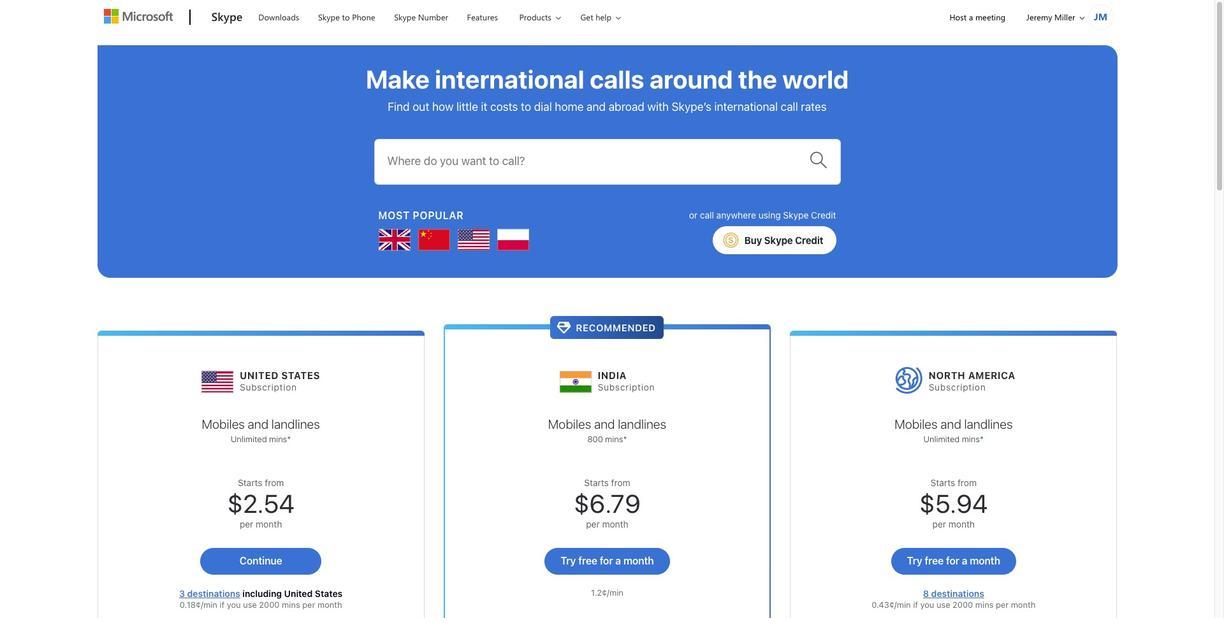 Task type: locate. For each thing, give the bounding box(es) containing it.
from for $2.54
[[265, 478, 284, 489]]

0 horizontal spatial destinations
[[187, 589, 240, 599]]

make
[[366, 64, 430, 94]]

* for $6.79
[[623, 434, 627, 445]]

rates
[[801, 100, 827, 114]]

for
[[600, 555, 613, 567], [946, 555, 960, 567]]

* right the '800' on the left bottom
[[623, 434, 627, 445]]

you down 8
[[921, 600, 935, 611]]

1 horizontal spatial mobiles
[[548, 417, 591, 432]]

2 mobiles and landlines unlimited mins * from the left
[[895, 417, 1013, 445]]

* link for $5.94
[[980, 434, 984, 445]]

0 vertical spatial international
[[435, 64, 585, 94]]

0 horizontal spatial for
[[600, 555, 613, 567]]

international down 'the'
[[715, 100, 778, 114]]

north
[[929, 370, 966, 382]]

and for $2.54
[[248, 417, 269, 432]]

* inside 'mobiles and landlines 800 mins *'
[[623, 434, 627, 445]]

try free for a month link up 8 destinations button
[[891, 548, 1017, 575]]

2 mobiles from the left
[[548, 417, 591, 432]]

try free for a month up 8 destinations button
[[907, 555, 1001, 567]]

1.2¢/min
[[591, 588, 624, 598]]

skype left phone
[[318, 11, 340, 22]]

downloads
[[258, 11, 299, 22]]

2 use from the left
[[937, 600, 951, 611]]

1 if from the left
[[220, 600, 225, 611]]

use inside 8 destinations 0.43¢/min if you use 2000 mins per month
[[937, 600, 951, 611]]

a right host
[[969, 11, 973, 22]]

1 horizontal spatial united
[[284, 589, 313, 599]]

skype left downloads
[[211, 9, 243, 24]]

1 horizontal spatial subscription
[[598, 382, 655, 393]]

mins inside 3 destinations including united states 0.18¢/min if you use 2000 mins per month
[[282, 600, 300, 611]]

mobiles for $2.54
[[202, 417, 245, 432]]

1 horizontal spatial 2000
[[953, 600, 973, 611]]

a
[[969, 11, 973, 22], [616, 555, 621, 567], [962, 555, 968, 567]]

2 starts from the left
[[584, 478, 609, 489]]

from inside starts from $5.94 per month
[[958, 478, 977, 489]]

0 horizontal spatial if
[[220, 600, 225, 611]]

skype left number
[[394, 11, 416, 22]]

1 horizontal spatial use
[[937, 600, 951, 611]]

mins down including
[[282, 600, 300, 611]]

international up costs
[[435, 64, 585, 94]]

0 horizontal spatial international
[[435, 64, 585, 94]]

2 try free for a month link from the left
[[891, 548, 1017, 575]]

starts inside starts from $2.54 per month
[[238, 478, 262, 489]]

2 from from the left
[[611, 478, 631, 489]]

if inside 8 destinations 0.43¢/min if you use 2000 mins per month
[[913, 600, 918, 611]]

skype to phone
[[318, 11, 375, 22]]

0 vertical spatial united
[[240, 370, 279, 382]]

united states image left poland image
[[458, 224, 489, 256]]

2 free from the left
[[925, 555, 944, 567]]

jeremy
[[1027, 11, 1053, 22]]

mobiles and landlines unlimited mins * down north america subscription on the right bottom of the page
[[895, 417, 1013, 445]]

1 try free for a month link from the left
[[545, 548, 670, 575]]

3 mobiles from the left
[[895, 417, 938, 432]]

continue
[[240, 555, 282, 567]]

1 horizontal spatial landlines
[[618, 417, 667, 432]]

you down 3 destinations button
[[227, 600, 241, 611]]

month
[[256, 519, 282, 530], [602, 519, 629, 530], [949, 519, 975, 530], [624, 555, 654, 567], [970, 555, 1001, 567], [318, 600, 342, 611], [1011, 600, 1036, 611]]

mobiles and landlines unlimited mins * down "united states subscription"
[[202, 417, 320, 445]]

1 vertical spatial international
[[715, 100, 778, 114]]

mins for $2.54
[[269, 434, 287, 445]]

3 subscription from the left
[[929, 382, 986, 393]]

2 unlimited from the left
[[924, 434, 960, 445]]

2 try free for a month from the left
[[907, 555, 1001, 567]]

subscription
[[240, 382, 297, 393], [598, 382, 655, 393], [929, 382, 986, 393]]

india
[[598, 370, 627, 382]]

0 horizontal spatial united states image
[[202, 360, 233, 399]]

0 vertical spatial to
[[342, 11, 350, 22]]

2 for from the left
[[946, 555, 960, 567]]

2000 down including
[[259, 600, 280, 611]]

subscription inside north america subscription
[[929, 382, 986, 393]]

recommended
[[576, 322, 656, 334]]

* link right the '800' on the left bottom
[[623, 434, 627, 445]]

3 starts from the left
[[931, 478, 956, 489]]

2 horizontal spatial *
[[980, 434, 984, 445]]

get help button
[[570, 1, 631, 33]]

month inside 3 destinations including united states 0.18¢/min if you use 2000 mins per month
[[318, 600, 342, 611]]

1 vertical spatial call
[[700, 210, 714, 221]]

0 horizontal spatial from
[[265, 478, 284, 489]]

0 horizontal spatial a
[[616, 555, 621, 567]]

2 * link from the left
[[623, 434, 627, 445]]

mobiles inside 'mobiles and landlines 800 mins *'
[[548, 417, 591, 432]]

* link down "united states subscription"
[[287, 434, 291, 445]]

1 horizontal spatial *
[[623, 434, 627, 445]]

use down including
[[243, 600, 257, 611]]

destinations
[[187, 589, 240, 599], [932, 589, 985, 599]]

credit up buy skype credit
[[811, 210, 836, 221]]

destinations up '0.18¢/min'
[[187, 589, 240, 599]]

you inside 8 destinations 0.43¢/min if you use 2000 mins per month
[[921, 600, 935, 611]]

mins down "united states subscription"
[[269, 434, 287, 445]]

1 unlimited from the left
[[231, 434, 267, 445]]

1 horizontal spatial destinations
[[932, 589, 985, 599]]

3 * from the left
[[980, 434, 984, 445]]

1 horizontal spatial try
[[907, 555, 923, 567]]

1 horizontal spatial unlimited
[[924, 434, 960, 445]]

most
[[379, 210, 410, 221]]

subscription for $2.54
[[240, 382, 297, 393]]

1 horizontal spatial from
[[611, 478, 631, 489]]

0 vertical spatial states
[[281, 370, 320, 382]]

2 subscription from the left
[[598, 382, 655, 393]]

1 landlines from the left
[[272, 417, 320, 432]]

unlimited for $2.54
[[231, 434, 267, 445]]

0 horizontal spatial *
[[287, 434, 291, 445]]

a up 1.2¢/min
[[616, 555, 621, 567]]

try free for a month link up 1.2¢/min
[[545, 548, 670, 575]]

0 horizontal spatial united
[[240, 370, 279, 382]]

1 horizontal spatial you
[[921, 600, 935, 611]]

1 horizontal spatial try free for a month
[[907, 555, 1001, 567]]

0 horizontal spatial try free for a month
[[561, 555, 654, 567]]

0 horizontal spatial subscription
[[240, 382, 297, 393]]

* link
[[287, 434, 291, 445], [623, 434, 627, 445], [980, 434, 984, 445]]

2 you from the left
[[921, 600, 935, 611]]

2000 down 8 destinations button
[[953, 600, 973, 611]]

to left phone
[[342, 11, 350, 22]]

a for $5.94
[[962, 555, 968, 567]]

1 horizontal spatial call
[[781, 100, 798, 114]]

international
[[435, 64, 585, 94], [715, 100, 778, 114]]

0 vertical spatial call
[[781, 100, 798, 114]]

1 horizontal spatial * link
[[623, 434, 627, 445]]

phone
[[352, 11, 375, 22]]

skype for skype to phone
[[318, 11, 340, 22]]

united inside "united states subscription"
[[240, 370, 279, 382]]

unlimited for $5.94
[[924, 434, 960, 445]]

2 horizontal spatial landlines
[[965, 417, 1013, 432]]

$2.54
[[227, 489, 295, 518]]

from inside starts from $2.54 per month
[[265, 478, 284, 489]]

1 destinations from the left
[[187, 589, 240, 599]]

india subscription
[[598, 370, 655, 393]]

0.18¢/min
[[180, 600, 217, 611]]

1 use from the left
[[243, 600, 257, 611]]

0 horizontal spatial use
[[243, 600, 257, 611]]

from inside starts from $6.79 per month
[[611, 478, 631, 489]]

0 horizontal spatial free
[[579, 555, 597, 567]]

2 horizontal spatial * link
[[980, 434, 984, 445]]

united states image left "united states subscription"
[[202, 360, 233, 399]]

1 horizontal spatial to
[[521, 100, 531, 114]]

1 mobiles and landlines unlimited mins * from the left
[[202, 417, 320, 445]]

free up 8
[[925, 555, 944, 567]]

3 destinations button
[[179, 589, 240, 599]]

1 2000 from the left
[[259, 600, 280, 611]]

try for $5.94
[[907, 555, 923, 567]]

try free for a month up 1.2¢/min
[[561, 555, 654, 567]]

mobiles
[[202, 417, 245, 432], [548, 417, 591, 432], [895, 417, 938, 432]]

mins right the '800' on the left bottom
[[605, 434, 623, 445]]

*
[[287, 434, 291, 445], [623, 434, 627, 445], [980, 434, 984, 445]]

1 horizontal spatial for
[[946, 555, 960, 567]]

features
[[467, 11, 498, 22]]

0 horizontal spatial call
[[700, 210, 714, 221]]

* down north america subscription on the right bottom of the page
[[980, 434, 984, 445]]

and down "united states subscription"
[[248, 417, 269, 432]]

2 horizontal spatial mobiles
[[895, 417, 938, 432]]

2 horizontal spatial subscription
[[929, 382, 986, 393]]

1 free from the left
[[579, 555, 597, 567]]

call
[[781, 100, 798, 114], [700, 210, 714, 221]]

if right 0.43¢/min
[[913, 600, 918, 611]]

0 horizontal spatial unlimited
[[231, 434, 267, 445]]

1 subscription from the left
[[240, 382, 297, 393]]

jm
[[1094, 10, 1108, 23]]

starts from $2.54 per month
[[227, 478, 295, 530]]

and down north america subscription on the right bottom of the page
[[941, 417, 962, 432]]

from
[[265, 478, 284, 489], [611, 478, 631, 489], [958, 478, 977, 489]]

0 horizontal spatial * link
[[287, 434, 291, 445]]

0 horizontal spatial starts
[[238, 478, 262, 489]]

a inside host a meeting link
[[969, 11, 973, 22]]

try free for a month
[[561, 555, 654, 567], [907, 555, 1001, 567]]

mins inside 'mobiles and landlines 800 mins *'
[[605, 434, 623, 445]]

and
[[587, 100, 606, 114], [248, 417, 269, 432], [594, 417, 615, 432], [941, 417, 962, 432]]

call right the 'or'
[[700, 210, 714, 221]]

world
[[783, 64, 849, 94]]

search image
[[810, 151, 828, 169]]

starts from $6.79 per month
[[574, 478, 641, 530]]

1 horizontal spatial a
[[962, 555, 968, 567]]

landlines
[[272, 417, 320, 432], [618, 417, 667, 432], [965, 417, 1013, 432]]

1 you from the left
[[227, 600, 241, 611]]

1 horizontal spatial if
[[913, 600, 918, 611]]

landlines down north america subscription on the right bottom of the page
[[965, 417, 1013, 432]]

* link down north america subscription on the right bottom of the page
[[980, 434, 984, 445]]

credit down or call anywhere using skype credit
[[795, 234, 824, 246]]

credit
[[811, 210, 836, 221], [795, 234, 824, 246]]

0 horizontal spatial try free for a month link
[[545, 548, 670, 575]]

0 horizontal spatial 2000
[[259, 600, 280, 611]]

downloads link
[[253, 1, 305, 31]]

month inside starts from $6.79 per month
[[602, 519, 629, 530]]

starts inside starts from $6.79 per month
[[584, 478, 609, 489]]

* for $5.94
[[980, 434, 984, 445]]

destinations right 8
[[932, 589, 985, 599]]

skype's
[[672, 100, 712, 114]]

skype for skype
[[211, 9, 243, 24]]

1 vertical spatial united states image
[[202, 360, 233, 399]]

mins
[[269, 434, 287, 445], [605, 434, 623, 445], [962, 434, 980, 445], [282, 600, 300, 611], [976, 600, 994, 611]]

1 starts from the left
[[238, 478, 262, 489]]

2 * from the left
[[623, 434, 627, 445]]

3 * link from the left
[[980, 434, 984, 445]]

1 horizontal spatial international
[[715, 100, 778, 114]]

if
[[220, 600, 225, 611], [913, 600, 918, 611]]

to
[[342, 11, 350, 22], [521, 100, 531, 114]]

and right 'home'
[[587, 100, 606, 114]]

per inside 3 destinations including united states 0.18¢/min if you use 2000 mins per month
[[302, 600, 315, 611]]

3 from from the left
[[958, 478, 977, 489]]

1 * from the left
[[287, 434, 291, 445]]

month inside starts from $2.54 per month
[[256, 519, 282, 530]]

states
[[281, 370, 320, 382], [315, 589, 343, 599]]

landlines down "united states subscription"
[[272, 417, 320, 432]]

destinations inside 8 destinations 0.43¢/min if you use 2000 mins per month
[[932, 589, 985, 599]]

2 horizontal spatial a
[[969, 11, 973, 22]]

landlines down the india subscription
[[618, 417, 667, 432]]

1 vertical spatial states
[[315, 589, 343, 599]]

skype link
[[205, 1, 249, 35]]

buy skype credit link
[[713, 226, 836, 254], [713, 226, 836, 254]]

if down 3 destinations button
[[220, 600, 225, 611]]

8
[[923, 589, 929, 599]]

3 landlines from the left
[[965, 417, 1013, 432]]

number
[[418, 11, 448, 22]]

and inside 'mobiles and landlines 800 mins *'
[[594, 417, 615, 432]]

2 landlines from the left
[[618, 417, 667, 432]]

free up 1.2¢/min
[[579, 555, 597, 567]]

for up 8 destinations button
[[946, 555, 960, 567]]

starts inside starts from $5.94 per month
[[931, 478, 956, 489]]

2 horizontal spatial from
[[958, 478, 977, 489]]

per inside starts from $2.54 per month
[[240, 519, 253, 530]]

united states image
[[458, 224, 489, 256], [202, 360, 233, 399]]

800
[[588, 434, 603, 445]]

0 vertical spatial credit
[[811, 210, 836, 221]]

skype
[[211, 9, 243, 24], [318, 11, 340, 22], [394, 11, 416, 22], [783, 210, 809, 221], [764, 234, 793, 246]]

landlines for $6.79
[[618, 417, 667, 432]]

try free for a month for $5.94
[[907, 555, 1001, 567]]

for up 1.2¢/min
[[600, 555, 613, 567]]

starts for $5.94
[[931, 478, 956, 489]]

0 horizontal spatial try
[[561, 555, 576, 567]]

subscription inside "united states subscription"
[[240, 382, 297, 393]]

a up 8 destinations button
[[962, 555, 968, 567]]

0 horizontal spatial you
[[227, 600, 241, 611]]

per inside starts from $6.79 per month
[[586, 519, 600, 530]]

mins down north america subscription on the right bottom of the page
[[962, 434, 980, 445]]

host
[[950, 11, 967, 22]]

2 if from the left
[[913, 600, 918, 611]]

destinations inside 3 destinations including united states 0.18¢/min if you use 2000 mins per month
[[187, 589, 240, 599]]

per for $5.94
[[933, 519, 946, 530]]

1 mobiles from the left
[[202, 417, 245, 432]]

to left dial
[[521, 100, 531, 114]]

1 horizontal spatial mobiles and landlines unlimited mins *
[[895, 417, 1013, 445]]

meeting
[[976, 11, 1006, 22]]

mins down 8 destinations button
[[976, 600, 994, 611]]

1 from from the left
[[265, 478, 284, 489]]

use down 8 destinations button
[[937, 600, 951, 611]]

1 vertical spatial to
[[521, 100, 531, 114]]

1 try free for a month from the left
[[561, 555, 654, 567]]

0 horizontal spatial mobiles
[[202, 417, 245, 432]]

mobiles and landlines unlimited mins *
[[202, 417, 320, 445], [895, 417, 1013, 445]]

* down "united states subscription"
[[287, 434, 291, 445]]

unlimited
[[231, 434, 267, 445], [924, 434, 960, 445]]

1 for from the left
[[600, 555, 613, 567]]

landlines inside 'mobiles and landlines 800 mins *'
[[618, 417, 667, 432]]

1 horizontal spatial free
[[925, 555, 944, 567]]

2 2000 from the left
[[953, 600, 973, 611]]

0 horizontal spatial mobiles and landlines unlimited mins *
[[202, 417, 320, 445]]

0 horizontal spatial landlines
[[272, 417, 320, 432]]

try free for a month link
[[545, 548, 670, 575], [891, 548, 1017, 575]]

free
[[579, 555, 597, 567], [925, 555, 944, 567]]

2 try from the left
[[907, 555, 923, 567]]

call inside make international calls around the world find out how little it costs to dial home and abroad with skype's international call rates
[[781, 100, 798, 114]]

1 horizontal spatial starts
[[584, 478, 609, 489]]

and up the '800' on the left bottom
[[594, 417, 615, 432]]

2 destinations from the left
[[932, 589, 985, 599]]

1 * link from the left
[[287, 434, 291, 445]]

united states subscription
[[240, 370, 320, 393]]

1 vertical spatial united
[[284, 589, 313, 599]]

call left rates
[[781, 100, 798, 114]]

try
[[561, 555, 576, 567], [907, 555, 923, 567]]

use
[[243, 600, 257, 611], [937, 600, 951, 611]]

per inside starts from $5.94 per month
[[933, 519, 946, 530]]

1 try from the left
[[561, 555, 576, 567]]

you
[[227, 600, 241, 611], [921, 600, 935, 611]]

starts from $5.94 per month
[[920, 478, 988, 530]]

1 horizontal spatial try free for a month link
[[891, 548, 1017, 575]]

0 vertical spatial united states image
[[458, 224, 489, 256]]

miller
[[1055, 11, 1076, 22]]

get
[[581, 11, 594, 22]]

united
[[240, 370, 279, 382], [284, 589, 313, 599]]

if inside 3 destinations including united states 0.18¢/min if you use 2000 mins per month
[[220, 600, 225, 611]]

2 horizontal spatial starts
[[931, 478, 956, 489]]



Task type: describe. For each thing, give the bounding box(es) containing it.
subscription for $5.94
[[929, 382, 986, 393]]

or
[[689, 210, 698, 221]]

from for $5.94
[[958, 478, 977, 489]]

and for $5.94
[[941, 417, 962, 432]]

mobiles and landlines unlimited mins * for $5.94
[[895, 417, 1013, 445]]

use inside 3 destinations including united states 0.18¢/min if you use 2000 mins per month
[[243, 600, 257, 611]]

china image
[[418, 224, 450, 256]]

popular
[[413, 210, 464, 221]]

costs
[[490, 100, 518, 114]]

north america subscription
[[929, 370, 1016, 393]]

Where do you want to call? text field
[[387, 145, 808, 178]]

try free for a month link for $5.94
[[891, 548, 1017, 575]]

mins inside 8 destinations 0.43¢/min if you use 2000 mins per month
[[976, 600, 994, 611]]

calls
[[590, 64, 644, 94]]

how
[[432, 100, 454, 114]]

to inside make international calls around the world find out how little it costs to dial home and abroad with skype's international call rates
[[521, 100, 531, 114]]

starts for $6.79
[[584, 478, 609, 489]]

around
[[650, 64, 733, 94]]

* link for $6.79
[[623, 434, 627, 445]]

mobiles and landlines 800 mins *
[[548, 417, 667, 445]]

month inside starts from $5.94 per month
[[949, 519, 975, 530]]

skype number link
[[388, 1, 454, 31]]

0 horizontal spatial to
[[342, 11, 350, 22]]

including
[[243, 589, 282, 599]]

skype number
[[394, 11, 448, 22]]

features link
[[462, 1, 504, 31]]

america
[[969, 370, 1016, 382]]

1 vertical spatial credit
[[795, 234, 824, 246]]

make international calls around the world find out how little it costs to dial home and abroad with skype's international call rates
[[366, 64, 849, 114]]

poland image
[[497, 224, 529, 256]]

destinations for $5.94
[[932, 589, 985, 599]]

per for $2.54
[[240, 519, 253, 530]]

with
[[648, 100, 669, 114]]

0.43¢/min
[[872, 600, 911, 611]]

$5.94
[[920, 489, 988, 518]]

abroad
[[609, 100, 645, 114]]

products
[[519, 11, 552, 22]]

mobiles for $6.79
[[548, 417, 591, 432]]

india image
[[560, 360, 592, 399]]

home
[[555, 100, 584, 114]]

8 destinations button
[[923, 589, 985, 599]]

destinations for $2.54
[[187, 589, 240, 599]]

* link for $2.54
[[287, 434, 291, 445]]

it
[[481, 100, 488, 114]]

skype for skype number
[[394, 11, 416, 22]]

free for $6.79
[[579, 555, 597, 567]]

using
[[759, 210, 781, 221]]

3
[[179, 589, 185, 599]]

per inside 8 destinations 0.43¢/min if you use 2000 mins per month
[[996, 600, 1009, 611]]

mobiles and landlines unlimited mins * for $2.54
[[202, 417, 320, 445]]

* for $2.54
[[287, 434, 291, 445]]

a for $6.79
[[616, 555, 621, 567]]

landlines for $5.94
[[965, 417, 1013, 432]]

little
[[457, 100, 478, 114]]

starts for $2.54
[[238, 478, 262, 489]]

1 horizontal spatial united states image
[[458, 224, 489, 256]]

united inside 3 destinations including united states 0.18¢/min if you use 2000 mins per month
[[284, 589, 313, 599]]

host a meeting link
[[939, 1, 1017, 33]]

free for $5.94
[[925, 555, 944, 567]]

try free for a month for $6.79
[[561, 555, 654, 567]]

landlines for $2.54
[[272, 417, 320, 432]]

most popular
[[379, 210, 464, 221]]

dial
[[534, 100, 552, 114]]

for for $6.79
[[600, 555, 613, 567]]

mobiles for $5.94
[[895, 417, 938, 432]]

mins for $6.79
[[605, 434, 623, 445]]

states inside 3 destinations including united states 0.18¢/min if you use 2000 mins per month
[[315, 589, 343, 599]]

buy
[[745, 234, 762, 246]]

anywhere
[[717, 210, 756, 221]]

try free for a month link for $6.79
[[545, 548, 670, 575]]

jeremy miller
[[1027, 11, 1076, 22]]

united kingdom image
[[379, 224, 410, 256]]

skype to phone link
[[312, 1, 381, 31]]

$6.79
[[574, 489, 641, 518]]

try for $6.79
[[561, 555, 576, 567]]

continue link
[[200, 548, 322, 575]]

skype right buy
[[764, 234, 793, 246]]

month inside 8 destinations 0.43¢/min if you use 2000 mins per month
[[1011, 600, 1036, 611]]

3 destinations including united states 0.18¢/min if you use 2000 mins per month
[[179, 589, 343, 611]]

microsoft image
[[104, 9, 173, 24]]

states inside "united states subscription"
[[281, 370, 320, 382]]

find
[[388, 100, 410, 114]]

2000 inside 3 destinations including united states 0.18¢/min if you use 2000 mins per month
[[259, 600, 280, 611]]

host a meeting
[[950, 11, 1006, 22]]

buy skype credit
[[745, 234, 824, 246]]

and inside make international calls around the world find out how little it costs to dial home and abroad with skype's international call rates
[[587, 100, 606, 114]]

out
[[413, 100, 429, 114]]

8 destinations 0.43¢/min if you use 2000 mins per month
[[872, 589, 1036, 611]]

from for $6.79
[[611, 478, 631, 489]]

help
[[596, 11, 612, 22]]

skype right using
[[783, 210, 809, 221]]

mins for $5.94
[[962, 434, 980, 445]]

the
[[738, 64, 777, 94]]

per for $6.79
[[586, 519, 600, 530]]

you inside 3 destinations including united states 0.18¢/min if you use 2000 mins per month
[[227, 600, 241, 611]]

or call anywhere using skype credit
[[689, 210, 836, 221]]

for for $5.94
[[946, 555, 960, 567]]

and for $6.79
[[594, 417, 615, 432]]

products button
[[509, 1, 571, 33]]

get help
[[581, 11, 612, 22]]

2000 inside 8 destinations 0.43¢/min if you use 2000 mins per month
[[953, 600, 973, 611]]



Task type: vqa. For each thing, say whether or not it's contained in the screenshot.
call to the left
yes



